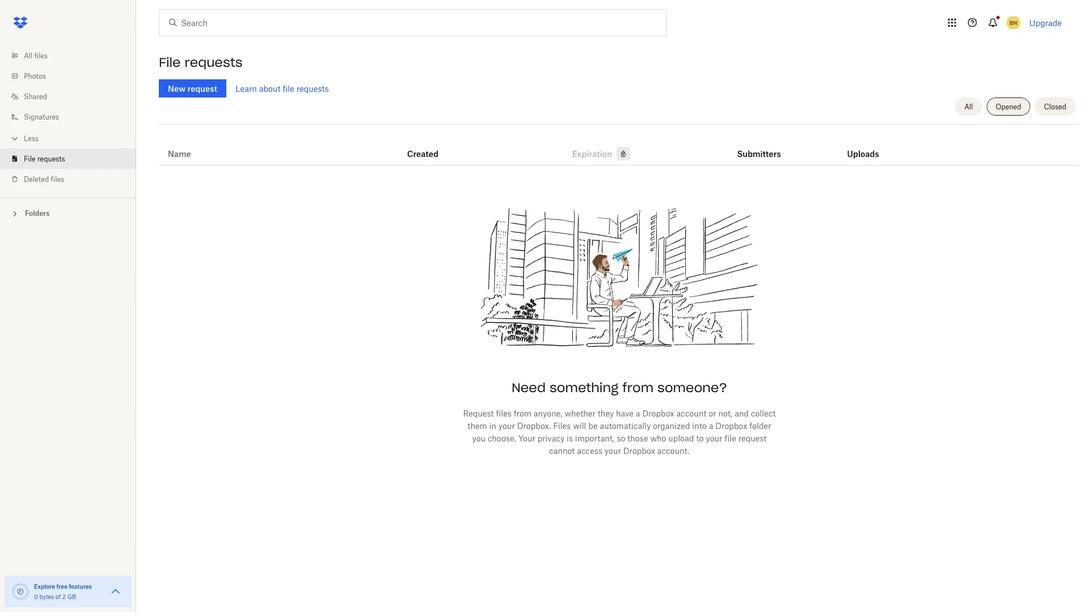 Task type: locate. For each thing, give the bounding box(es) containing it.
all up photos
[[24, 51, 33, 60]]

automatically
[[600, 421, 651, 431]]

all left "opened"
[[965, 102, 974, 111]]

file
[[283, 84, 294, 93], [725, 434, 737, 444]]

0 horizontal spatial file requests
[[24, 155, 65, 163]]

all button
[[956, 98, 983, 116]]

1 vertical spatial dropbox
[[716, 421, 748, 431]]

1 vertical spatial requests
[[297, 84, 329, 93]]

file down less
[[24, 155, 36, 163]]

new
[[168, 84, 186, 93]]

bn
[[1010, 19, 1018, 26]]

from
[[623, 380, 654, 396], [514, 409, 532, 419]]

shared
[[24, 92, 47, 101]]

0 vertical spatial dropbox
[[643, 409, 675, 419]]

row
[[159, 129, 1081, 166]]

1 vertical spatial request
[[739, 434, 767, 444]]

0 vertical spatial request
[[188, 84, 217, 93]]

files up photos
[[34, 51, 48, 60]]

upgrade link
[[1030, 18, 1062, 28]]

1 horizontal spatial files
[[51, 175, 64, 184]]

requests
[[185, 54, 243, 70], [297, 84, 329, 93], [37, 155, 65, 163]]

1 vertical spatial file
[[24, 155, 36, 163]]

1 horizontal spatial all
[[965, 102, 974, 111]]

from up have
[[623, 380, 654, 396]]

file requests up 'deleted files'
[[24, 155, 65, 163]]

request
[[188, 84, 217, 93], [739, 434, 767, 444]]

2 vertical spatial your
[[605, 446, 621, 456]]

0 horizontal spatial requests
[[37, 155, 65, 163]]

1 horizontal spatial your
[[605, 446, 621, 456]]

choose.
[[488, 434, 516, 444]]

file down not,
[[725, 434, 737, 444]]

file requests up new request button
[[159, 54, 243, 70]]

file requests
[[159, 54, 243, 70], [24, 155, 65, 163]]

0 horizontal spatial file
[[283, 84, 294, 93]]

0 vertical spatial requests
[[185, 54, 243, 70]]

file requests link
[[9, 149, 136, 169]]

0 horizontal spatial from
[[514, 409, 532, 419]]

your right to on the right bottom
[[706, 434, 723, 444]]

features
[[69, 584, 92, 591]]

file requests list item
[[0, 149, 136, 169]]

dropbox up organized
[[643, 409, 675, 419]]

upgrade
[[1030, 18, 1062, 28]]

privacy
[[538, 434, 565, 444]]

request inside request files from anyone, whether they have a dropbox account or not, and collect them in your dropbox. files will be automatically organized into a dropbox folder you choose. your privacy is important, so those who upload to your file request cannot access your dropbox account.
[[739, 434, 767, 444]]

all inside button
[[965, 102, 974, 111]]

from for anyone,
[[514, 409, 532, 419]]

0 horizontal spatial column header
[[737, 133, 783, 161]]

a
[[636, 409, 640, 419], [709, 421, 714, 431]]

requests right about
[[297, 84, 329, 93]]

whether
[[565, 409, 596, 419]]

closed
[[1045, 102, 1067, 111]]

2 horizontal spatial files
[[496, 409, 512, 419]]

1 horizontal spatial file
[[159, 54, 181, 70]]

request inside new request button
[[188, 84, 217, 93]]

1 vertical spatial from
[[514, 409, 532, 419]]

not,
[[719, 409, 733, 419]]

files for deleted
[[51, 175, 64, 184]]

0 horizontal spatial all
[[24, 51, 33, 60]]

request
[[463, 409, 494, 419]]

your down so
[[605, 446, 621, 456]]

1 vertical spatial file requests
[[24, 155, 65, 163]]

be
[[589, 421, 598, 431]]

files
[[553, 421, 571, 431]]

2 vertical spatial dropbox
[[624, 446, 655, 456]]

name
[[168, 149, 191, 159]]

row containing name
[[159, 129, 1081, 166]]

0 horizontal spatial file
[[24, 155, 36, 163]]

1 horizontal spatial a
[[709, 421, 714, 431]]

signatures link
[[9, 107, 136, 127]]

1 vertical spatial all
[[965, 102, 974, 111]]

2 horizontal spatial requests
[[297, 84, 329, 93]]

1 horizontal spatial requests
[[185, 54, 243, 70]]

collect
[[751, 409, 776, 419]]

list
[[0, 39, 136, 197]]

requests up 'deleted files'
[[37, 155, 65, 163]]

0 vertical spatial your
[[499, 421, 515, 431]]

your
[[499, 421, 515, 431], [706, 434, 723, 444], [605, 446, 621, 456]]

in
[[489, 421, 497, 431]]

closed button
[[1035, 98, 1076, 116]]

file
[[159, 54, 181, 70], [24, 155, 36, 163]]

requests inside file requests link
[[37, 155, 65, 163]]

1 vertical spatial your
[[706, 434, 723, 444]]

free
[[57, 584, 68, 591]]

1 vertical spatial files
[[51, 175, 64, 184]]

0 vertical spatial from
[[623, 380, 654, 396]]

files inside request files from anyone, whether they have a dropbox account or not, and collect them in your dropbox. files will be automatically organized into a dropbox folder you choose. your privacy is important, so those who upload to your file request cannot access your dropbox account.
[[496, 409, 512, 419]]

cannot
[[549, 446, 575, 456]]

to
[[697, 434, 704, 444]]

1 horizontal spatial from
[[623, 380, 654, 396]]

1 horizontal spatial column header
[[848, 133, 893, 161]]

account
[[677, 409, 707, 419]]

0 vertical spatial files
[[34, 51, 48, 60]]

a right have
[[636, 409, 640, 419]]

0 vertical spatial all
[[24, 51, 33, 60]]

file up new at left top
[[159, 54, 181, 70]]

all inside list
[[24, 51, 33, 60]]

from up dropbox.
[[514, 409, 532, 419]]

files
[[34, 51, 48, 60], [51, 175, 64, 184], [496, 409, 512, 419]]

those
[[628, 434, 648, 444]]

all
[[24, 51, 33, 60], [965, 102, 974, 111]]

list containing all files
[[0, 39, 136, 197]]

created
[[407, 149, 439, 159]]

new request button
[[159, 79, 226, 98]]

files right deleted
[[51, 175, 64, 184]]

0 vertical spatial file requests
[[159, 54, 243, 70]]

1 column header from the left
[[737, 133, 783, 161]]

dropbox down those
[[624, 446, 655, 456]]

1 horizontal spatial file
[[725, 434, 737, 444]]

files up in
[[496, 409, 512, 419]]

1 horizontal spatial request
[[739, 434, 767, 444]]

column header
[[737, 133, 783, 161], [848, 133, 893, 161]]

request right new at left top
[[188, 84, 217, 93]]

about
[[259, 84, 281, 93]]

2
[[62, 594, 66, 601]]

they
[[598, 409, 614, 419]]

your up the choose. at the left of the page
[[499, 421, 515, 431]]

file right about
[[283, 84, 294, 93]]

1 vertical spatial file
[[725, 434, 737, 444]]

learn about file requests link
[[236, 84, 329, 93]]

0 horizontal spatial request
[[188, 84, 217, 93]]

from inside request files from anyone, whether they have a dropbox account or not, and collect them in your dropbox. files will be automatically organized into a dropbox folder you choose. your privacy is important, so those who upload to your file request cannot access your dropbox account.
[[514, 409, 532, 419]]

request down folder
[[739, 434, 767, 444]]

2 vertical spatial requests
[[37, 155, 65, 163]]

files for all
[[34, 51, 48, 60]]

all files
[[24, 51, 48, 60]]

0 vertical spatial a
[[636, 409, 640, 419]]

into
[[693, 421, 707, 431]]

0 horizontal spatial files
[[34, 51, 48, 60]]

requests up new request button
[[185, 54, 243, 70]]

dropbox
[[643, 409, 675, 419], [716, 421, 748, 431], [624, 446, 655, 456]]

0 vertical spatial file
[[159, 54, 181, 70]]

dropbox down not,
[[716, 421, 748, 431]]

2 vertical spatial files
[[496, 409, 512, 419]]

deleted
[[24, 175, 49, 184]]

bn button
[[1005, 14, 1023, 32]]

a right into
[[709, 421, 714, 431]]

need
[[512, 380, 546, 396]]



Task type: vqa. For each thing, say whether or not it's contained in the screenshot.
group
no



Task type: describe. For each thing, give the bounding box(es) containing it.
or
[[709, 409, 717, 419]]

and
[[735, 409, 749, 419]]

gb
[[67, 594, 76, 601]]

will
[[573, 421, 586, 431]]

1 horizontal spatial file requests
[[159, 54, 243, 70]]

access
[[577, 446, 603, 456]]

dropbox image
[[9, 11, 32, 34]]

learn
[[236, 84, 257, 93]]

all for all
[[965, 102, 974, 111]]

of
[[56, 594, 61, 601]]

have
[[616, 409, 634, 419]]

created button
[[407, 147, 439, 161]]

someone?
[[658, 380, 728, 396]]

quota usage element
[[11, 583, 30, 602]]

explore
[[34, 584, 55, 591]]

explore free features 0 bytes of 2 gb
[[34, 584, 92, 601]]

from for someone?
[[623, 380, 654, 396]]

who
[[651, 434, 667, 444]]

you
[[472, 434, 486, 444]]

photos
[[24, 72, 46, 80]]

0 vertical spatial file
[[283, 84, 294, 93]]

new request
[[168, 84, 217, 93]]

files for request
[[496, 409, 512, 419]]

account.
[[658, 446, 690, 456]]

file requests inside file requests link
[[24, 155, 65, 163]]

2 horizontal spatial your
[[706, 434, 723, 444]]

organized
[[653, 421, 690, 431]]

file inside request files from anyone, whether they have a dropbox account or not, and collect them in your dropbox. files will be automatically organized into a dropbox folder you choose. your privacy is important, so those who upload to your file request cannot access your dropbox account.
[[725, 434, 737, 444]]

learn about file requests
[[236, 84, 329, 93]]

folders
[[25, 209, 50, 218]]

0 horizontal spatial a
[[636, 409, 640, 419]]

folder
[[750, 421, 772, 431]]

dropbox.
[[517, 421, 551, 431]]

file inside list item
[[24, 155, 36, 163]]

something
[[550, 380, 619, 396]]

Search in folder "Dropbox" text field
[[181, 16, 644, 29]]

is
[[567, 434, 573, 444]]

0
[[34, 594, 38, 601]]

deleted files
[[24, 175, 64, 184]]

bytes
[[39, 594, 54, 601]]

your
[[519, 434, 536, 444]]

less image
[[9, 133, 20, 144]]

all for all files
[[24, 51, 33, 60]]

upload
[[669, 434, 694, 444]]

signatures
[[24, 113, 59, 121]]

opened
[[996, 102, 1022, 111]]

1 vertical spatial a
[[709, 421, 714, 431]]

important,
[[575, 434, 615, 444]]

them
[[468, 421, 487, 431]]

folders button
[[0, 205, 136, 222]]

opened button
[[987, 98, 1031, 116]]

need something from someone?
[[512, 380, 728, 396]]

anyone,
[[534, 409, 563, 419]]

less
[[24, 134, 39, 143]]

request files from anyone, whether they have a dropbox account or not, and collect them in your dropbox. files will be automatically organized into a dropbox folder you choose. your privacy is important, so those who upload to your file request cannot access your dropbox account.
[[463, 409, 776, 456]]

photos link
[[9, 66, 136, 86]]

so
[[617, 434, 626, 444]]

pro trial element
[[612, 147, 630, 161]]

0 horizontal spatial your
[[499, 421, 515, 431]]

shared link
[[9, 86, 136, 107]]

all files link
[[9, 45, 136, 66]]

2 column header from the left
[[848, 133, 893, 161]]

deleted files link
[[9, 169, 136, 190]]



